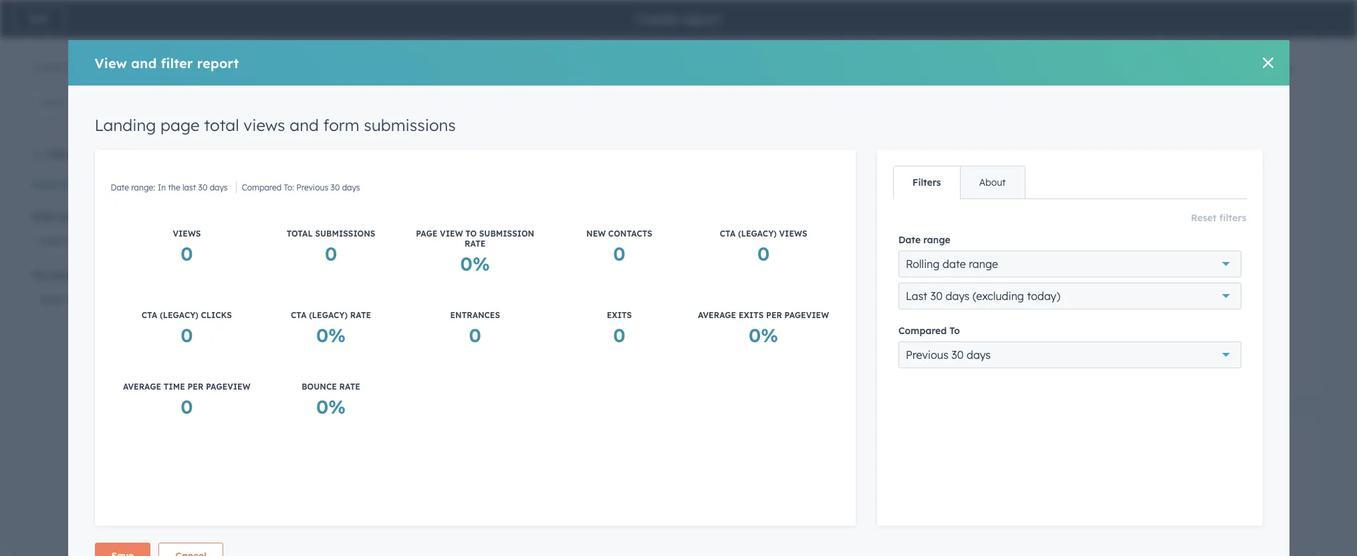 Task type: locate. For each thing, give the bounding box(es) containing it.
previous inside popup button
[[906, 348, 949, 362]]

created?
[[864, 63, 909, 76]]

form up the 'have?' on the bottom right of page
[[834, 445, 866, 461]]

form
[[860, 490, 887, 504]]

2 contact from the left
[[631, 34, 683, 51]]

compared left to
[[899, 325, 947, 337]]

1 horizontal spatial contact
[[631, 34, 683, 51]]

2 select from the top
[[39, 293, 70, 306]]

0 button for cta (legacy) clicks 0
[[181, 323, 193, 348]]

1 exits from the left
[[607, 310, 632, 320]]

2 vertical spatial rate
[[339, 382, 360, 392]]

1 horizontal spatial last
[[331, 126, 344, 136]]

(legacy) inside cta (legacy) rate 0%
[[309, 310, 348, 320]]

2 horizontal spatial cta
[[720, 229, 736, 239]]

2 select button from the top
[[32, 286, 199, 313]]

contacts right new
[[608, 229, 653, 239]]

pageview
[[785, 310, 829, 320], [206, 382, 251, 392]]

0 horizontal spatial totals
[[371, 34, 408, 51]]

1 horizontal spatial of
[[1153, 63, 1164, 76]]

0 vertical spatial select button
[[32, 227, 199, 254]]

0 inside cta (legacy) views 0
[[758, 242, 770, 265]]

my right do
[[734, 490, 750, 504]]

0 vertical spatial sources
[[1112, 63, 1150, 76]]

clear filters
[[32, 179, 87, 191]]

pageview for 0
[[206, 382, 251, 392]]

1 vertical spatial pageview
[[206, 382, 251, 392]]

time
[[762, 34, 792, 51]]

2 horizontal spatial date range: in the last 30 days
[[1002, 142, 1120, 152]]

select down visualization on the left of page
[[39, 293, 70, 306]]

1 vertical spatial most
[[1185, 63, 1211, 76]]

1 horizontal spatial interactive chart image
[[1002, 154, 1298, 372]]

form inside dialog
[[323, 115, 360, 135]]

marketing
[[333, 521, 375, 531]]

compared to
[[899, 325, 960, 337]]

of right the 15
[[52, 62, 61, 74]]

30
[[346, 126, 356, 136], [1090, 142, 1099, 152], [198, 183, 208, 193], [331, 183, 340, 193], [931, 290, 943, 303], [952, 348, 964, 362]]

0 vertical spatial how
[[631, 63, 653, 76]]

1 horizontal spatial contacts
[[608, 229, 653, 239]]

1 horizontal spatial contacts
[[639, 94, 675, 104]]

cta inside cta (legacy) views 0
[[720, 229, 736, 239]]

0 horizontal spatial of
[[52, 62, 61, 74]]

submission
[[479, 229, 534, 239]]

2 horizontal spatial created
[[1256, 63, 1295, 76]]

views
[[173, 229, 201, 239]]

average for 0%
[[698, 310, 736, 320]]

2 by from the left
[[1216, 34, 1233, 51]]

2 vertical spatial range:
[[131, 183, 155, 193]]

1- left '1' in the left of the page
[[267, 521, 275, 531]]

cta inside cta (legacy) clicks 0
[[142, 310, 157, 320]]

rolling date range
[[906, 257, 998, 271]]

by left first
[[413, 34, 429, 51]]

0 vertical spatial rate
[[465, 239, 486, 249]]

filters link
[[894, 167, 960, 199]]

1 horizontal spatial average
[[698, 310, 736, 320]]

(legacy) inside cta (legacy) views 0
[[738, 229, 777, 239]]

report right create
[[682, 10, 721, 27]]

0 horizontal spatial by
[[413, 34, 429, 51]]

contact
[[259, 34, 311, 51], [631, 34, 683, 51]]

0% button
[[461, 251, 490, 277], [316, 323, 346, 348], [749, 323, 779, 348], [316, 395, 346, 420]]

exit
[[30, 13, 48, 25]]

sources right data
[[58, 211, 93, 223]]

average exits per pageview 0%
[[698, 310, 829, 347]]

1 select from the top
[[39, 234, 70, 247]]

filters right reset
[[1220, 212, 1247, 224]]

1 horizontal spatial cta
[[291, 310, 307, 320]]

interactive chart image
[[259, 138, 554, 356], [1002, 154, 1298, 372]]

1 horizontal spatial previous
[[906, 348, 949, 362]]

range up the rolling
[[924, 234, 951, 246]]

2 exits from the left
[[739, 310, 764, 320]]

1-
[[32, 62, 40, 74], [267, 521, 275, 531]]

previous down compared to
[[906, 348, 949, 362]]

are right forms
[[325, 63, 341, 76]]

0 button for new contacts 0
[[613, 241, 626, 267]]

totals up leads
[[687, 34, 725, 51]]

0 horizontal spatial date range: in the last 30 days
[[111, 183, 228, 193]]

cta inside cta (legacy) rate 0%
[[291, 310, 307, 320]]

recently down comparison
[[822, 63, 862, 76]]

0 vertical spatial range:
[[279, 126, 303, 136]]

1-to-1 email
[[267, 521, 316, 531]]

0 vertical spatial pageview
[[785, 310, 829, 320]]

average inside average exits per pageview 0%
[[698, 310, 736, 320]]

1 horizontal spatial total
[[728, 445, 759, 461]]

0 horizontal spatial exits
[[607, 310, 632, 320]]

1 many from the top
[[656, 63, 685, 76]]

and inside how many views do my landing pages have? form submissions and contacts?
[[695, 506, 714, 520]]

1 horizontal spatial landing page total views and form submissions
[[631, 445, 866, 478]]

0% inside page view to submission rate 0%
[[461, 252, 490, 276]]

conversion
[[464, 34, 537, 51]]

in for contact
[[306, 126, 314, 136]]

2 vertical spatial in
[[158, 183, 166, 193]]

most down "contacts most recently created by source"
[[1185, 63, 1211, 76]]

form
[[323, 115, 360, 135], [834, 445, 866, 461]]

0 horizontal spatial cta
[[142, 310, 157, 320]]

created
[[315, 34, 366, 51], [1161, 34, 1212, 51], [1256, 63, 1295, 76]]

clear filters button
[[32, 177, 87, 193]]

of
[[52, 62, 61, 74], [1153, 63, 1164, 76]]

previous 30 days
[[906, 348, 991, 362]]

0
[[181, 242, 193, 265], [325, 242, 337, 265], [613, 242, 626, 265], [758, 242, 770, 265], [181, 324, 193, 347], [469, 324, 481, 347], [613, 324, 626, 347], [181, 395, 193, 419]]

by left source
[[1216, 34, 1233, 51]]

per inside average time per pageview 0
[[188, 382, 204, 392]]

how for landing page total views and form submissions
[[631, 490, 653, 504]]

range: for contact
[[279, 126, 303, 136]]

rate inside bounce rate 0%
[[339, 382, 360, 392]]

1 contact from the left
[[259, 34, 311, 51]]

dialog
[[68, 40, 1290, 556]]

with
[[729, 34, 758, 51]]

select
[[39, 234, 70, 247], [39, 293, 70, 306]]

page up do
[[690, 445, 724, 461]]

1 horizontal spatial 1-
[[267, 521, 275, 531]]

created up "which forms are contacts submitting on first?"
[[315, 34, 366, 51]]

0 horizontal spatial page
[[161, 115, 200, 135]]

1- left 125 at the left top
[[32, 62, 40, 74]]

1 horizontal spatial per
[[766, 310, 782, 320]]

1 vertical spatial per
[[188, 382, 204, 392]]

compared to: previous 30 days
[[242, 183, 360, 193]]

0%
[[461, 252, 490, 276], [316, 324, 346, 347], [749, 324, 779, 347], [316, 395, 346, 419]]

data sources
[[32, 211, 93, 223]]

0 horizontal spatial form
[[323, 115, 360, 135]]

1 vertical spatial rate
[[350, 310, 371, 320]]

recently up what are the original sources of my most recently created contacts? at right
[[1103, 34, 1157, 51]]

rate inside cta (legacy) rate 0%
[[350, 310, 371, 320]]

contacts most recently created by source
[[1002, 34, 1281, 51]]

0 inside new contacts 0
[[613, 242, 626, 265]]

total submissions 0
[[287, 229, 375, 265]]

0 vertical spatial contacts?
[[1002, 79, 1052, 92]]

1 vertical spatial report
[[197, 55, 239, 71]]

2 horizontal spatial last
[[1074, 142, 1088, 152]]

previous right to:
[[296, 183, 329, 193]]

which
[[259, 63, 290, 76]]

form down forms on the left of page
[[323, 115, 360, 135]]

email
[[294, 521, 316, 531]]

last 30 days (excluding today)
[[906, 290, 1061, 303]]

1 horizontal spatial recently
[[1103, 34, 1157, 51]]

data
[[32, 211, 55, 223]]

date range: in the last 30 days inside dialog
[[111, 183, 228, 193]]

1 horizontal spatial landing
[[631, 445, 685, 461]]

contact for contact created totals by first conversion
[[259, 34, 311, 51]]

(legacy) inside cta (legacy) clicks 0
[[160, 310, 199, 320]]

1 horizontal spatial by
[[1216, 34, 1233, 51]]

1 by from the left
[[413, 34, 429, 51]]

0 button for exits 0
[[613, 323, 626, 348]]

0% inside cta (legacy) rate 0%
[[316, 324, 346, 347]]

0 horizontal spatial interactive chart image
[[259, 138, 554, 356]]

average time per pageview 0
[[123, 382, 251, 419]]

first?
[[464, 63, 489, 76]]

1 vertical spatial filters
[[1220, 212, 1247, 224]]

landing
[[753, 490, 790, 504]]

0 horizontal spatial in
[[158, 183, 166, 193]]

submissions inside how many views do my landing pages have? form submissions and contacts?
[[631, 506, 692, 520]]

0 horizontal spatial last
[[183, 183, 196, 193]]

0 vertical spatial compared
[[242, 183, 282, 193]]

totals up "which forms are contacts submitting on first?"
[[371, 34, 408, 51]]

0 horizontal spatial per
[[188, 382, 204, 392]]

and
[[131, 55, 157, 71], [717, 63, 737, 76], [290, 115, 319, 135], [805, 445, 830, 461], [695, 506, 714, 520]]

tab list
[[893, 166, 1026, 199]]

0 vertical spatial 1-
[[32, 62, 40, 74]]

2 vertical spatial date range: in the last 30 days
[[111, 183, 228, 193]]

what
[[1002, 63, 1029, 76]]

pageview inside average exits per pageview 0%
[[785, 310, 829, 320]]

page
[[161, 115, 200, 135], [690, 445, 724, 461]]

date
[[259, 126, 277, 136], [1002, 142, 1021, 152], [111, 183, 129, 193], [899, 234, 921, 246]]

date range: in the last 30 days
[[259, 126, 376, 136], [1002, 142, 1120, 152], [111, 183, 228, 193]]

views
[[244, 115, 285, 135], [779, 229, 807, 239], [763, 445, 801, 461], [688, 490, 715, 504]]

None checkbox
[[603, 7, 954, 396], [975, 7, 1325, 396], [603, 7, 954, 396], [975, 7, 1325, 396]]

1 select button from the top
[[32, 227, 199, 254]]

range right the date
[[969, 257, 998, 271]]

contact down create
[[631, 34, 683, 51]]

0 horizontal spatial range:
[[131, 183, 155, 193]]

previous
[[296, 183, 329, 193], [906, 348, 949, 362]]

views inside cta (legacy) views 0
[[779, 229, 807, 239]]

0 vertical spatial last
[[331, 126, 344, 136]]

the
[[1052, 63, 1068, 76], [316, 126, 328, 136], [1060, 142, 1072, 152], [168, 183, 180, 193]]

0 horizontal spatial landing
[[95, 115, 156, 135]]

select for visualization
[[39, 293, 70, 306]]

views inside landing page total views and form submissions
[[763, 445, 801, 461]]

landing page total views and form submissions down which
[[95, 115, 456, 135]]

0 inside the exits 0
[[613, 324, 626, 347]]

0 horizontal spatial most
[[1066, 34, 1099, 51]]

0 horizontal spatial contact
[[259, 34, 311, 51]]

average inside average time per pageview 0
[[123, 382, 161, 392]]

to:
[[284, 183, 294, 193]]

submissions inside total submissions 0
[[315, 229, 375, 239]]

landing page total views and form submissions up landing on the bottom right of page
[[631, 445, 866, 478]]

recently left the close icon
[[1214, 63, 1253, 76]]

many left leads
[[656, 63, 685, 76]]

last 30 days (excluding today) button
[[899, 283, 1242, 310]]

how inside how many views do my landing pages have? form submissions and contacts?
[[631, 490, 653, 504]]

1 vertical spatial range
[[969, 257, 998, 271]]

0 horizontal spatial range
[[924, 234, 951, 246]]

0 vertical spatial filters
[[60, 179, 87, 191]]

per inside average exits per pageview 0%
[[766, 310, 782, 320]]

1 vertical spatial last
[[1074, 142, 1088, 152]]

0 vertical spatial select
[[39, 234, 70, 247]]

1 vertical spatial select button
[[32, 286, 199, 313]]

are right the what
[[1032, 63, 1049, 76]]

many inside how many views do my landing pages have? form submissions and contacts?
[[656, 490, 685, 504]]

date down which
[[259, 126, 277, 136]]

0 vertical spatial many
[[656, 63, 685, 76]]

Search search field
[[32, 89, 199, 116]]

0 vertical spatial my
[[1167, 63, 1182, 76]]

1 how from the top
[[631, 63, 653, 76]]

None checkbox
[[231, 7, 582, 396], [231, 417, 582, 556], [603, 417, 954, 556], [975, 417, 1325, 556], [231, 7, 582, 396], [231, 417, 582, 556], [603, 417, 954, 556], [975, 417, 1325, 556]]

cta (legacy) views 0
[[720, 229, 807, 265]]

many for contact
[[656, 63, 685, 76]]

0 horizontal spatial pageview
[[206, 382, 251, 392]]

many
[[656, 63, 685, 76], [656, 490, 685, 504]]

0 vertical spatial form
[[323, 115, 360, 135]]

0% inside average exits per pageview 0%
[[749, 324, 779, 347]]

0 horizontal spatial landing page total views and form submissions
[[95, 115, 456, 135]]

2 are from the left
[[1032, 63, 1049, 76]]

contacts? down the what
[[1002, 79, 1052, 92]]

my down "contacts most recently created by source"
[[1167, 63, 1182, 76]]

0 horizontal spatial report
[[197, 55, 239, 71]]

filters right clear
[[60, 179, 87, 191]]

filters inside button
[[60, 179, 87, 191]]

2 many from the top
[[656, 490, 685, 504]]

2 how from the top
[[631, 490, 653, 504]]

select down data sources
[[39, 234, 70, 247]]

recently inside what are the original sources of my most recently created contacts?
[[1214, 63, 1253, 76]]

0 horizontal spatial 1-
[[32, 62, 40, 74]]

filters for reset filters
[[1220, 212, 1247, 224]]

0 horizontal spatial average
[[123, 382, 161, 392]]

select button down visualization on the left of page
[[32, 286, 199, 313]]

1 vertical spatial contacts
[[608, 229, 653, 239]]

1 horizontal spatial sources
[[1112, 63, 1150, 76]]

contacts down contact created totals by first conversion
[[344, 63, 388, 76]]

cta (legacy) rate 0%
[[291, 310, 371, 347]]

new
[[586, 229, 606, 239]]

tab list containing filters
[[893, 166, 1026, 199]]

rolling
[[906, 257, 940, 271]]

contacts? inside what are the original sources of my most recently created contacts?
[[1002, 79, 1052, 92]]

close image
[[1263, 58, 1274, 68]]

contacts? inside how many views do my landing pages have? form submissions and contacts?
[[717, 506, 767, 520]]

per for 0
[[188, 382, 204, 392]]

how
[[631, 63, 653, 76], [631, 490, 653, 504]]

0 vertical spatial per
[[766, 310, 782, 320]]

2 totals from the left
[[687, 34, 725, 51]]

0 horizontal spatial compared
[[242, 183, 282, 193]]

1 horizontal spatial most
[[1185, 63, 1211, 76]]

most up original
[[1066, 34, 1099, 51]]

days
[[358, 126, 376, 136], [1102, 142, 1120, 152], [210, 183, 228, 193], [342, 183, 360, 193], [946, 290, 970, 303], [967, 348, 991, 362]]

2 horizontal spatial (legacy)
[[738, 229, 777, 239]]

of down "contacts most recently created by source"
[[1153, 63, 1164, 76]]

contacts
[[1002, 34, 1062, 51], [267, 94, 303, 104], [639, 94, 675, 104]]

1 vertical spatial landing page total views and form submissions
[[631, 445, 866, 478]]

range
[[924, 234, 951, 246], [969, 257, 998, 271]]

1 horizontal spatial in
[[306, 126, 314, 136]]

landing page total views and form submissions
[[95, 115, 456, 135], [631, 445, 866, 478]]

report right filter
[[197, 55, 239, 71]]

0 button
[[181, 241, 193, 267], [325, 241, 337, 267], [613, 241, 626, 267], [758, 241, 770, 267], [181, 323, 193, 348], [469, 323, 481, 348], [613, 323, 626, 348], [181, 395, 193, 420]]

0 vertical spatial total
[[204, 115, 239, 135]]

select button down data sources
[[32, 227, 199, 254]]

compared left to:
[[242, 183, 282, 193]]

0 horizontal spatial (legacy)
[[160, 310, 199, 320]]

page down filter
[[161, 115, 200, 135]]

page inside dialog
[[161, 115, 200, 135]]

created down source
[[1256, 63, 1295, 76]]

filter templates
[[47, 148, 121, 160]]

1 horizontal spatial (legacy)
[[309, 310, 348, 320]]

1 vertical spatial date range: in the last 30 days
[[1002, 142, 1120, 152]]

last
[[906, 290, 928, 303]]

1- for 15
[[32, 62, 40, 74]]

1 horizontal spatial pageview
[[785, 310, 829, 320]]

today)
[[1027, 290, 1061, 303]]

filters for clear filters
[[60, 179, 87, 191]]

contact up which
[[259, 34, 311, 51]]

1 vertical spatial average
[[123, 382, 161, 392]]

submissions
[[364, 115, 456, 135], [315, 229, 375, 239], [631, 461, 712, 478], [631, 506, 692, 520]]

are
[[325, 63, 341, 76], [1032, 63, 1049, 76]]

pageview inside average time per pageview 0
[[206, 382, 251, 392]]

rolling date range button
[[899, 251, 1242, 277]]

many left do
[[656, 490, 685, 504]]

0 button for total submissions 0
[[325, 241, 337, 267]]

contacts? down do
[[717, 506, 767, 520]]

the inside what are the original sources of my most recently created contacts?
[[1052, 63, 1068, 76]]

1 horizontal spatial exits
[[739, 310, 764, 320]]

1 vertical spatial 1-
[[267, 521, 275, 531]]

0 inside total submissions 0
[[325, 242, 337, 265]]

sources down "contacts most recently created by source"
[[1112, 63, 1150, 76]]

created up what are the original sources of my most recently created contacts? at right
[[1161, 34, 1212, 51]]

select button for visualization
[[32, 286, 199, 313]]

0 vertical spatial landing page total views and form submissions
[[95, 115, 456, 135]]

totals
[[371, 34, 408, 51], [687, 34, 725, 51]]

filters inside button
[[1220, 212, 1247, 224]]

1 horizontal spatial my
[[1167, 63, 1182, 76]]



Task type: vqa. For each thing, say whether or not it's contained in the screenshot.
Make a phone call Icon
no



Task type: describe. For each thing, give the bounding box(es) containing it.
view
[[440, 229, 463, 239]]

submitting
[[391, 63, 445, 76]]

create report
[[636, 10, 721, 27]]

time
[[164, 382, 185, 392]]

1
[[287, 521, 291, 531]]

reset filters button
[[1191, 210, 1247, 226]]

filter
[[47, 148, 71, 160]]

0 inside views 0
[[181, 242, 193, 265]]

first
[[433, 34, 460, 51]]

bounce rate 0%
[[302, 382, 360, 419]]

exits 0
[[607, 310, 632, 347]]

comparison
[[796, 34, 875, 51]]

interactive chart image for totals
[[259, 138, 554, 356]]

cta for cta (legacy) clicks 0
[[142, 310, 157, 320]]

contact totals with time comparison
[[631, 34, 875, 51]]

last for most
[[1074, 142, 1088, 152]]

range: for contacts
[[1023, 142, 1047, 152]]

previous 30 days button
[[899, 342, 1242, 368]]

have?
[[828, 490, 857, 504]]

on
[[448, 63, 461, 76]]

new contacts 0
[[586, 229, 653, 265]]

0 inside entrances 0
[[469, 324, 481, 347]]

report inside page section element
[[682, 10, 721, 27]]

visualization
[[32, 270, 92, 282]]

forms
[[320, 94, 345, 104]]

templates
[[74, 148, 121, 160]]

average for 0
[[123, 382, 161, 392]]

most inside what are the original sources of my most recently created contacts?
[[1185, 63, 1211, 76]]

0 vertical spatial previous
[[296, 183, 329, 193]]

filters
[[913, 177, 941, 189]]

exit link
[[13, 5, 64, 32]]

entrances 0
[[450, 310, 500, 347]]

how for contact totals with time comparison
[[631, 63, 653, 76]]

page view to submission rate 0%
[[416, 229, 534, 276]]

date
[[943, 257, 966, 271]]

create
[[636, 10, 678, 27]]

1 vertical spatial landing
[[631, 445, 685, 461]]

source
[[1237, 34, 1281, 51]]

cta for cta (legacy) rate 0%
[[291, 310, 307, 320]]

contact created totals by first conversion
[[259, 34, 537, 51]]

view
[[95, 55, 127, 71]]

1 vertical spatial total
[[728, 445, 759, 461]]

page
[[416, 229, 438, 239]]

in inside dialog
[[158, 183, 166, 193]]

created inside what are the original sources of my most recently created contacts?
[[1256, 63, 1295, 76]]

0 vertical spatial contacts
[[344, 63, 388, 76]]

customers
[[740, 63, 792, 76]]

0 button for entrances 0
[[469, 323, 481, 348]]

date up the rolling
[[899, 234, 921, 246]]

compared for compared to: previous 30 days
[[242, 183, 282, 193]]

emails
[[377, 521, 403, 531]]

0% inside bounce rate 0%
[[316, 395, 346, 419]]

do
[[718, 490, 731, 504]]

0 horizontal spatial contacts
[[267, 94, 303, 104]]

my inside how many views do my landing pages have? form submissions and contacts?
[[734, 490, 750, 504]]

0 button for average time per pageview 0
[[181, 395, 193, 420]]

select button for data sources
[[32, 227, 199, 254]]

reset filters
[[1191, 212, 1247, 224]]

in for contacts
[[1050, 142, 1058, 152]]

date down templates
[[111, 183, 129, 193]]

view and filter report
[[95, 55, 239, 71]]

report inside dialog
[[197, 55, 239, 71]]

125
[[64, 62, 79, 74]]

1 are from the left
[[325, 63, 341, 76]]

results
[[81, 62, 110, 74]]

date range
[[899, 234, 951, 246]]

dialog containing 0
[[68, 40, 1290, 556]]

many for landing
[[656, 490, 685, 504]]

0% button for pageview
[[749, 323, 779, 348]]

range: inside dialog
[[131, 183, 155, 193]]

(legacy) for cta (legacy) rate 0%
[[309, 310, 348, 320]]

select for data sources
[[39, 234, 70, 247]]

views inside how many views do my landing pages have? form submissions and contacts?
[[688, 490, 715, 504]]

about link
[[960, 167, 1025, 199]]

compared for compared to
[[899, 325, 947, 337]]

2 horizontal spatial contacts
[[1002, 34, 1062, 51]]

pages
[[793, 490, 825, 504]]

views 0
[[173, 229, 201, 265]]

0 button for cta (legacy) views 0
[[758, 241, 770, 267]]

last inside dialog
[[183, 183, 196, 193]]

1 horizontal spatial created
[[1161, 34, 1212, 51]]

1 vertical spatial page
[[690, 445, 724, 461]]

(legacy) for cta (legacy) clicks 0
[[160, 310, 199, 320]]

0 horizontal spatial recently
[[822, 63, 862, 76]]

to
[[466, 229, 477, 239]]

cta for cta (legacy) views 0
[[720, 229, 736, 239]]

0 horizontal spatial created
[[315, 34, 366, 51]]

1 totals from the left
[[371, 34, 408, 51]]

about
[[979, 177, 1006, 189]]

0% button for submission
[[461, 251, 490, 277]]

are inside what are the original sources of my most recently created contacts?
[[1032, 63, 1049, 76]]

clicks
[[201, 310, 232, 320]]

exits inside average exits per pageview 0%
[[739, 310, 764, 320]]

were
[[795, 63, 819, 76]]

interactive chart image for recently
[[1002, 154, 1298, 372]]

of inside what are the original sources of my most recently created contacts?
[[1153, 63, 1164, 76]]

(legacy) for cta (legacy) views 0
[[738, 229, 777, 239]]

which forms are contacts submitting on first?
[[259, 63, 489, 76]]

per for 0%
[[766, 310, 782, 320]]

0 button for views 0
[[181, 241, 193, 267]]

filter
[[161, 55, 193, 71]]

to-
[[275, 521, 287, 531]]

0 horizontal spatial sources
[[58, 211, 93, 223]]

bounce
[[302, 382, 337, 392]]

to
[[950, 325, 960, 337]]

clear
[[32, 179, 57, 191]]

my inside what are the original sources of my most recently created contacts?
[[1167, 63, 1182, 76]]

0% button for 0%
[[316, 323, 346, 348]]

1-15 of 125 results
[[32, 62, 110, 74]]

forms
[[293, 63, 322, 76]]

pageview for 0%
[[785, 310, 829, 320]]

15
[[40, 62, 50, 74]]

leads
[[688, 63, 714, 76]]

range inside popup button
[[969, 257, 998, 271]]

date range: in the last 30 days for most
[[1002, 142, 1120, 152]]

(excluding
[[973, 290, 1024, 303]]

date range: in the last 30 days for created
[[259, 126, 376, 136]]

tab list inside dialog
[[893, 166, 1026, 199]]

0 inside cta (legacy) clicks 0
[[181, 324, 193, 347]]

page section element
[[0, 0, 1358, 37]]

last for created
[[331, 126, 344, 136]]

landing page total views and form submissions inside dialog
[[95, 115, 456, 135]]

entrances
[[450, 310, 500, 320]]

0 horizontal spatial total
[[204, 115, 239, 135]]

contacts inside new contacts 0
[[608, 229, 653, 239]]

how many leads and customers were recently created?
[[631, 63, 909, 76]]

date up about
[[1002, 142, 1021, 152]]

1 vertical spatial form
[[834, 445, 866, 461]]

reset
[[1191, 212, 1217, 224]]

0 vertical spatial most
[[1066, 34, 1099, 51]]

cta (legacy) clicks 0
[[142, 310, 232, 347]]

rate inside page view to submission rate 0%
[[465, 239, 486, 249]]

marketing emails
[[333, 521, 403, 531]]

original
[[1071, 63, 1109, 76]]

0 vertical spatial landing
[[95, 115, 156, 135]]

how many views do my landing pages have? form submissions and contacts?
[[631, 490, 887, 520]]

contact for contact totals with time comparison
[[631, 34, 683, 51]]

1- for to-
[[267, 521, 275, 531]]

0 inside average time per pageview 0
[[181, 395, 193, 419]]

sources inside what are the original sources of my most recently created contacts?
[[1112, 63, 1150, 76]]



